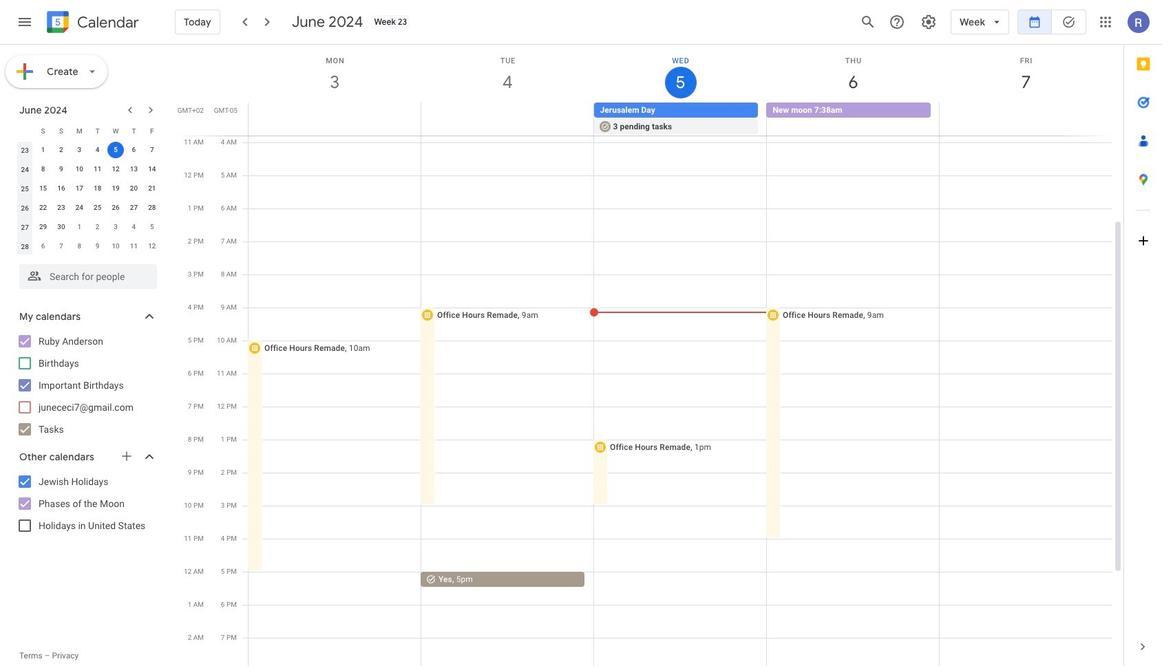 Task type: vqa. For each thing, say whether or not it's contained in the screenshot.
Bold image at the left bottom
no



Task type: describe. For each thing, give the bounding box(es) containing it.
heading inside "calendar" element
[[74, 14, 139, 31]]

20 element
[[126, 180, 142, 197]]

july 5 element
[[144, 219, 160, 236]]

11 element
[[89, 161, 106, 178]]

15 element
[[35, 180, 51, 197]]

july 3 element
[[107, 219, 124, 236]]

3 element
[[71, 142, 88, 158]]

wednesday, june 5, today element
[[594, 45, 767, 103]]

tuesday, june 4 element
[[421, 45, 594, 103]]

july 12 element
[[144, 238, 160, 255]]

my calendars list
[[3, 331, 171, 441]]

18 element
[[89, 180, 106, 197]]

7 element
[[144, 142, 160, 158]]

13 element
[[126, 161, 142, 178]]

16 element
[[53, 180, 70, 197]]

row group inside june 2024 grid
[[16, 140, 161, 256]]

12 element
[[107, 161, 124, 178]]

6 element
[[126, 142, 142, 158]]

23 element
[[53, 200, 70, 216]]

main drawer image
[[17, 14, 33, 30]]

july 10 element
[[107, 238, 124, 255]]

july 1 element
[[71, 219, 88, 236]]

10 element
[[71, 161, 88, 178]]

1 element
[[35, 142, 51, 158]]

27 element
[[126, 200, 142, 216]]

14 element
[[144, 161, 160, 178]]

17 element
[[71, 180, 88, 197]]



Task type: locate. For each thing, give the bounding box(es) containing it.
8 element
[[35, 161, 51, 178]]

row group
[[16, 140, 161, 256]]

30 element
[[53, 219, 70, 236]]

9 element
[[53, 161, 70, 178]]

july 4 element
[[126, 219, 142, 236]]

july 11 element
[[126, 238, 142, 255]]

25 element
[[89, 200, 106, 216]]

24 element
[[71, 200, 88, 216]]

19 element
[[107, 180, 124, 197]]

26 element
[[107, 200, 124, 216]]

column header
[[16, 121, 34, 140]]

july 8 element
[[71, 238, 88, 255]]

4 element
[[89, 142, 106, 158]]

row
[[242, 10, 1113, 667], [242, 103, 1124, 136], [16, 121, 161, 140], [16, 140, 161, 160], [16, 160, 161, 179], [16, 179, 161, 198], [16, 198, 161, 218], [16, 218, 161, 237], [16, 237, 161, 256]]

5, today element
[[107, 142, 124, 158]]

settings menu image
[[921, 14, 937, 30]]

calendar element
[[44, 8, 139, 39]]

22 element
[[35, 200, 51, 216]]

grid
[[176, 10, 1124, 667]]

thursday, june 6 element
[[767, 45, 940, 103]]

heading
[[74, 14, 139, 31]]

28 element
[[144, 200, 160, 216]]

july 6 element
[[35, 238, 51, 255]]

cell
[[247, 10, 421, 667], [420, 10, 594, 667], [593, 10, 767, 667], [766, 10, 940, 667], [940, 10, 1113, 667], [249, 103, 421, 136], [421, 103, 594, 136], [594, 103, 767, 136], [939, 103, 1112, 136], [107, 140, 125, 160]]

2 element
[[53, 142, 70, 158]]

None search field
[[0, 259, 171, 289]]

21 element
[[144, 180, 160, 197]]

july 2 element
[[89, 219, 106, 236]]

july 7 element
[[53, 238, 70, 255]]

july 9 element
[[89, 238, 106, 255]]

add other calendars image
[[120, 450, 134, 463]]

monday, june 3 element
[[249, 45, 421, 103]]

column header inside june 2024 grid
[[16, 121, 34, 140]]

other calendars list
[[3, 471, 171, 537]]

june 2024 grid
[[13, 121, 161, 256]]

29 element
[[35, 219, 51, 236]]

friday, june 7 element
[[940, 45, 1113, 103]]

cell inside june 2024 grid
[[107, 140, 125, 160]]

tab list
[[1125, 45, 1162, 628]]

Search for people text field
[[28, 264, 149, 289]]



